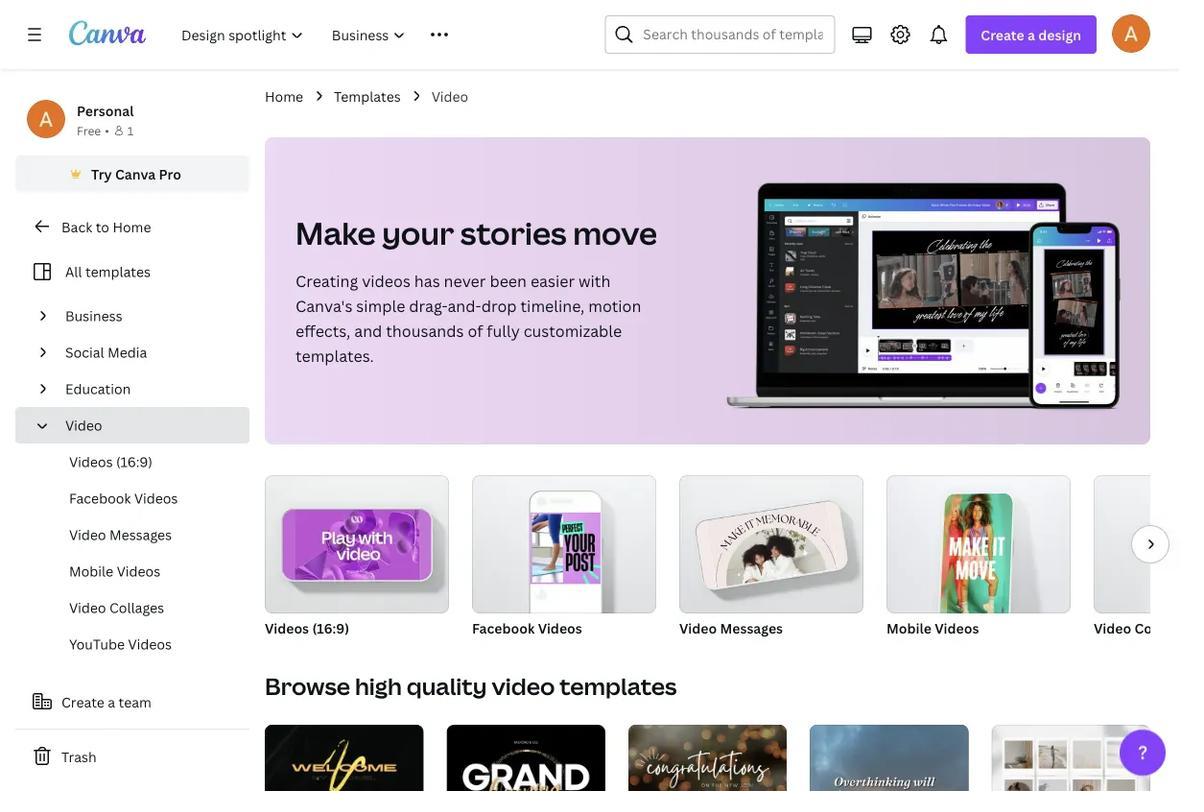 Task type: vqa. For each thing, say whether or not it's contained in the screenshot.
about
no



Task type: locate. For each thing, give the bounding box(es) containing it.
high
[[355, 671, 402, 702]]

videos (16:9)
[[69, 453, 153, 471], [265, 619, 350, 637]]

1
[[128, 122, 134, 138]]

templates.
[[296, 346, 374, 366]]

1 horizontal spatial video messages
[[680, 619, 783, 637]]

creating
[[296, 271, 358, 291]]

0 horizontal spatial video messages link
[[31, 516, 250, 553]]

0 vertical spatial videos (16:9)
[[69, 453, 153, 471]]

youtube videos
[[69, 635, 172, 653]]

a inside create a team button
[[108, 693, 115, 711]]

videos (16:9) up browse
[[265, 619, 350, 637]]

0 horizontal spatial mobile videos
[[69, 562, 160, 580]]

1 vertical spatial mobile videos
[[887, 619, 980, 637]]

0 vertical spatial facebook
[[69, 489, 131, 507]]

mobile video image
[[887, 475, 1071, 613], [940, 493, 1014, 625]]

make
[[296, 212, 376, 254]]

facebook
[[69, 489, 131, 507], [472, 619, 535, 637]]

easier
[[531, 271, 575, 291]]

a left design
[[1028, 25, 1036, 44]]

0 vertical spatial mobile
[[69, 562, 113, 580]]

0 horizontal spatial facebook videos
[[69, 489, 178, 507]]

create
[[981, 25, 1025, 44], [61, 693, 105, 711]]

1 vertical spatial video messages
[[680, 619, 783, 637]]

video message image
[[680, 475, 864, 613], [707, 502, 837, 588]]

1 horizontal spatial mobile videos link
[[887, 475, 1071, 640]]

facebook videos link for 'videos (16:9)' link associated with video collages link the mobile videos link
[[31, 480, 250, 516]]

simple
[[356, 296, 406, 316]]

templates
[[85, 263, 151, 281], [560, 671, 677, 702]]

pro
[[159, 165, 181, 183]]

video messages
[[69, 526, 172, 544], [680, 619, 783, 637]]

create a design
[[981, 25, 1082, 44]]

free •
[[77, 122, 109, 138]]

videos (16:9) down education
[[69, 453, 153, 471]]

home left the templates
[[265, 87, 303, 105]]

home
[[265, 87, 303, 105], [113, 217, 151, 236]]

0 horizontal spatial messages
[[109, 526, 172, 544]]

0 horizontal spatial a
[[108, 693, 115, 711]]

1 horizontal spatial templates
[[560, 671, 677, 702]]

1 vertical spatial home
[[113, 217, 151, 236]]

to
[[96, 217, 109, 236]]

(16:9) up browse
[[312, 619, 350, 637]]

0 horizontal spatial facebook videos link
[[31, 480, 250, 516]]

(16:9) down education link
[[116, 453, 153, 471]]

1 horizontal spatial facebook videos
[[472, 619, 582, 637]]

None search field
[[605, 15, 836, 54]]

youtube
[[69, 635, 125, 653]]

video
[[492, 671, 555, 702]]

0 vertical spatial create
[[981, 25, 1025, 44]]

your
[[382, 212, 454, 254]]

a left team
[[108, 693, 115, 711]]

0 horizontal spatial (16:9)
[[116, 453, 153, 471]]

templates right all
[[85, 263, 151, 281]]

mobile
[[69, 562, 113, 580], [887, 619, 932, 637]]

apple lee image
[[1113, 14, 1151, 53]]

create a team button
[[15, 683, 250, 721]]

0 vertical spatial mobile videos
[[69, 562, 160, 580]]

video
[[432, 87, 469, 105], [65, 416, 102, 434], [69, 526, 106, 544], [69, 599, 106, 617], [680, 619, 717, 637], [1094, 619, 1132, 637]]

0 horizontal spatial video messages
[[69, 526, 172, 544]]

0 horizontal spatial videos (16:9) link
[[31, 444, 250, 480]]

0 horizontal spatial home
[[113, 217, 151, 236]]

and
[[354, 321, 382, 341]]

1 vertical spatial facebook
[[472, 619, 535, 637]]

1 vertical spatial mobile
[[887, 619, 932, 637]]

personal
[[77, 101, 134, 120]]

video messages link for video collages link the mobile videos link
[[31, 516, 250, 553]]

mobile videos link for the video collage link
[[887, 475, 1071, 640]]

facebook videos link
[[472, 475, 657, 640], [31, 480, 250, 516]]

1 vertical spatial a
[[108, 693, 115, 711]]

timeline,
[[521, 296, 585, 316]]

messages
[[109, 526, 172, 544], [720, 619, 783, 637]]

facebook videos
[[69, 489, 178, 507], [472, 619, 582, 637]]

of
[[468, 321, 483, 341]]

create left design
[[981, 25, 1025, 44]]

videos (16:9) link
[[31, 444, 250, 480], [265, 475, 449, 640]]

create inside 'dropdown button'
[[981, 25, 1025, 44]]

make your stories move
[[296, 212, 658, 254]]

0 vertical spatial video messages
[[69, 526, 172, 544]]

1 horizontal spatial facebook videos link
[[472, 475, 657, 640]]

(16:9)
[[116, 453, 153, 471], [312, 619, 350, 637]]

social media
[[65, 343, 147, 361]]

1 vertical spatial videos (16:9)
[[265, 619, 350, 637]]

a
[[1028, 25, 1036, 44], [108, 693, 115, 711]]

create inside button
[[61, 693, 105, 711]]

videos (16:9) link for the mobile videos link associated with the video collage link
[[265, 475, 449, 640]]

create a team
[[61, 693, 152, 711]]

0 horizontal spatial mobile videos link
[[31, 553, 250, 589]]

0 vertical spatial messages
[[109, 526, 172, 544]]

mobile videos link for video collages link
[[31, 553, 250, 589]]

media
[[108, 343, 147, 361]]

video messages link
[[680, 475, 864, 640], [31, 516, 250, 553]]

1 horizontal spatial videos (16:9) link
[[265, 475, 449, 640]]

0 horizontal spatial create
[[61, 693, 105, 711]]

1 vertical spatial create
[[61, 693, 105, 711]]

0 vertical spatial home
[[265, 87, 303, 105]]

0 vertical spatial a
[[1028, 25, 1036, 44]]

business
[[65, 307, 122, 325]]

video messages link for the mobile videos link associated with the video collage link
[[680, 475, 864, 640]]

mobile videos link
[[887, 475, 1071, 640], [31, 553, 250, 589]]

quality
[[407, 671, 487, 702]]

1 horizontal spatial video messages link
[[680, 475, 864, 640]]

browse
[[265, 671, 351, 702]]

1 vertical spatial messages
[[720, 619, 783, 637]]

back to home
[[61, 217, 151, 236]]

canva
[[115, 165, 156, 183]]

1 horizontal spatial mobile videos
[[887, 619, 980, 637]]

1 horizontal spatial a
[[1028, 25, 1036, 44]]

0 vertical spatial (16:9)
[[116, 453, 153, 471]]

0 horizontal spatial templates
[[85, 263, 151, 281]]

mobile videos
[[69, 562, 160, 580], [887, 619, 980, 637]]

1 vertical spatial (16:9)
[[312, 619, 350, 637]]

0 vertical spatial facebook videos
[[69, 489, 178, 507]]

and-
[[448, 296, 482, 316]]

a inside create a design 'dropdown button'
[[1028, 25, 1036, 44]]

youtube videos link
[[31, 626, 250, 662]]

home right to
[[113, 217, 151, 236]]

0 horizontal spatial mobile
[[69, 562, 113, 580]]

facebook video image
[[472, 475, 657, 613], [531, 513, 601, 584]]

top level navigation element
[[169, 15, 559, 54], [169, 15, 559, 54]]

create left team
[[61, 693, 105, 711]]

templates right video
[[560, 671, 677, 702]]

videos
[[69, 453, 113, 471], [134, 489, 178, 507], [117, 562, 160, 580], [265, 619, 309, 637], [538, 619, 582, 637], [935, 619, 980, 637], [128, 635, 172, 653]]

video image
[[265, 475, 449, 613], [295, 510, 420, 580]]

0 vertical spatial templates
[[85, 263, 151, 281]]

effects,
[[296, 321, 351, 341]]

1 vertical spatial templates
[[560, 671, 677, 702]]

social
[[65, 343, 104, 361]]

video collages
[[69, 599, 164, 617]]

all templates
[[65, 263, 151, 281]]

canva's
[[296, 296, 353, 316]]

1 horizontal spatial mobile
[[887, 619, 932, 637]]

1 horizontal spatial create
[[981, 25, 1025, 44]]

browse high quality video templates
[[265, 671, 677, 702]]

video collage link
[[1094, 475, 1182, 640]]



Task type: describe. For each thing, give the bounding box(es) containing it.
videos (16:9) link for video collages link the mobile videos link
[[31, 444, 250, 480]]

video collage
[[1094, 619, 1182, 637]]

facebook videos link for the mobile videos link associated with the video collage link 'videos (16:9)' link
[[472, 475, 657, 640]]

business link
[[58, 298, 238, 334]]

motion
[[589, 296, 642, 316]]

1 horizontal spatial messages
[[720, 619, 783, 637]]

home link
[[265, 85, 303, 107]]

Search search field
[[644, 16, 823, 53]]

drag-
[[409, 296, 448, 316]]

collages
[[109, 599, 164, 617]]

videos
[[362, 271, 411, 291]]

education
[[65, 380, 131, 398]]

all
[[65, 263, 82, 281]]

collage
[[1135, 619, 1182, 637]]

make your stories move image
[[708, 137, 1169, 444]]

1 horizontal spatial videos (16:9)
[[265, 619, 350, 637]]

1 horizontal spatial facebook
[[472, 619, 535, 637]]

try canva pro
[[91, 165, 181, 183]]

a for design
[[1028, 25, 1036, 44]]

back
[[61, 217, 92, 236]]

back to home link
[[15, 207, 250, 246]]

create for create a team
[[61, 693, 105, 711]]

create a design button
[[966, 15, 1097, 54]]

video collage image
[[1094, 475, 1182, 613]]

try
[[91, 165, 112, 183]]

thousands
[[386, 321, 464, 341]]

with
[[579, 271, 611, 291]]

fully
[[487, 321, 520, 341]]

try canva pro button
[[15, 156, 250, 192]]

drop
[[482, 296, 517, 316]]

templates
[[334, 87, 401, 105]]

design
[[1039, 25, 1082, 44]]

trash
[[61, 747, 97, 766]]

education link
[[58, 371, 238, 407]]

video collages link
[[31, 589, 250, 626]]

customizable
[[524, 321, 622, 341]]

•
[[105, 122, 109, 138]]

social media link
[[58, 334, 238, 371]]

team
[[119, 693, 152, 711]]

move
[[573, 212, 658, 254]]

been
[[490, 271, 527, 291]]

never
[[444, 271, 486, 291]]

0 horizontal spatial videos (16:9)
[[69, 453, 153, 471]]

has
[[415, 271, 440, 291]]

creating videos has never been easier with canva's simple drag-and-drop timeline, motion effects, and thousands of fully customizable templates.
[[296, 271, 642, 366]]

stories
[[461, 212, 567, 254]]

1 vertical spatial facebook videos
[[472, 619, 582, 637]]

all templates link
[[27, 253, 238, 290]]

1 horizontal spatial (16:9)
[[312, 619, 350, 637]]

templates link
[[334, 85, 401, 107]]

trash link
[[15, 737, 250, 776]]

0 horizontal spatial facebook
[[69, 489, 131, 507]]

1 horizontal spatial home
[[265, 87, 303, 105]]

create for create a design
[[981, 25, 1025, 44]]

free
[[77, 122, 101, 138]]

a for team
[[108, 693, 115, 711]]



